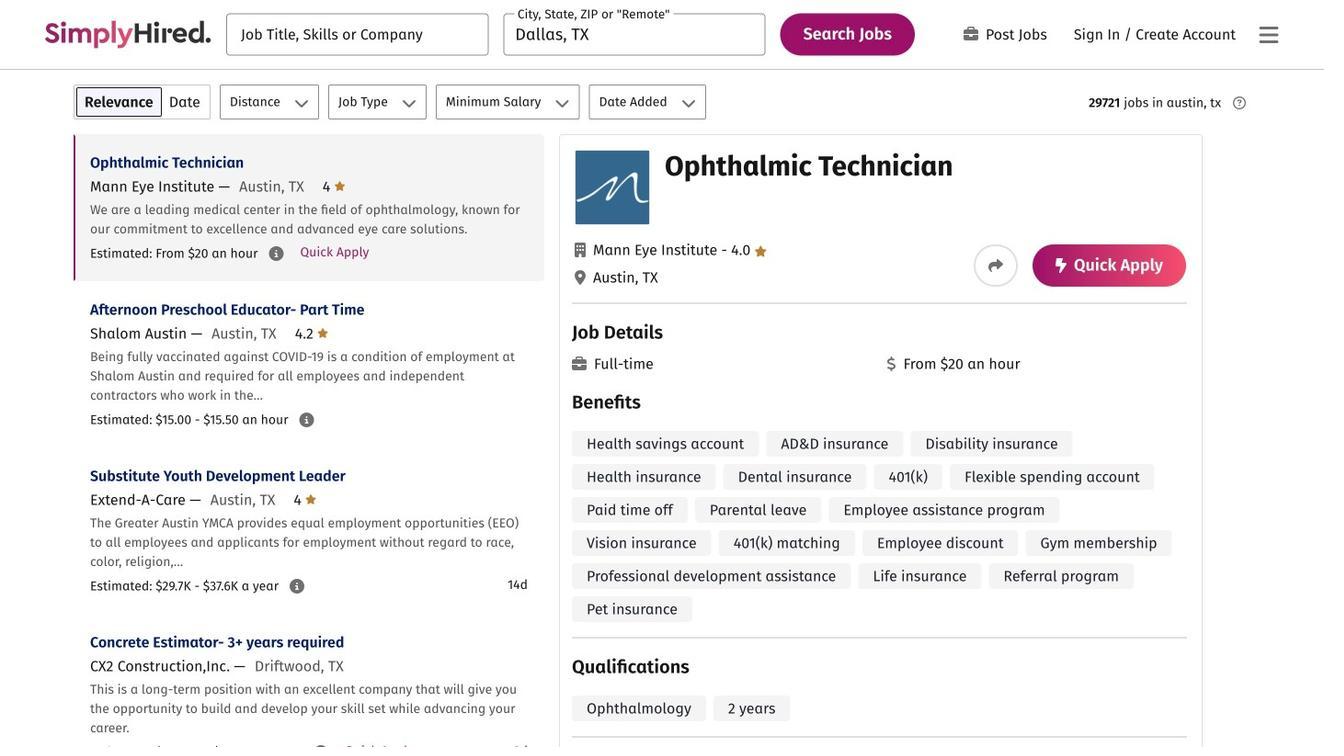 Task type: locate. For each thing, give the bounding box(es) containing it.
ophthalmic technician element
[[559, 134, 1203, 748]]

2 vertical spatial 4 out of 5 stars element
[[294, 492, 317, 509]]

0 horizontal spatial job salary disclaimer image
[[269, 247, 284, 261]]

4 out of 5 stars element
[[323, 178, 345, 195], [718, 241, 767, 259], [294, 492, 317, 509]]

1 horizontal spatial 4 out of 5 stars element
[[323, 178, 345, 195]]

list
[[74, 134, 545, 748]]

0 vertical spatial 4 out of 5 stars element
[[323, 178, 345, 195]]

dollar sign image
[[887, 357, 896, 372]]

4 out of 5 stars element for the top job salary disclaimer image
[[323, 178, 345, 195]]

main menu image
[[1260, 24, 1279, 46]]

share this job image
[[989, 258, 1004, 273]]

0 vertical spatial job salary disclaimer image
[[300, 413, 314, 428]]

4.2 out of 5 stars element
[[295, 325, 329, 343]]

2 horizontal spatial 4 out of 5 stars element
[[718, 241, 767, 259]]

location dot image
[[575, 270, 586, 285]]

None field
[[226, 13, 489, 56], [503, 13, 766, 56], [226, 13, 489, 56], [503, 13, 766, 56]]

star image
[[755, 246, 767, 257], [318, 326, 329, 341], [306, 493, 317, 507]]

1 vertical spatial 4 out of 5 stars element
[[718, 241, 767, 259]]

briefcase image
[[572, 357, 587, 372]]

0 vertical spatial star image
[[755, 246, 767, 257]]

company logo for mann eye institute image
[[576, 151, 649, 224]]

1 vertical spatial job salary disclaimer image
[[290, 580, 305, 594]]

briefcase image
[[964, 26, 979, 41]]

4 out of 5 stars element inside the ophthalmic technician element
[[718, 241, 767, 259]]

sponsored jobs disclaimer image
[[1234, 97, 1246, 109]]

1 horizontal spatial star image
[[318, 326, 329, 341]]

0 horizontal spatial 4 out of 5 stars element
[[294, 492, 317, 509]]

4 out of 5 stars element for bottom job salary disclaimer image
[[294, 492, 317, 509]]

1 horizontal spatial job salary disclaimer image
[[290, 580, 305, 594]]

1 vertical spatial job salary disclaimer image
[[314, 746, 328, 748]]

0 vertical spatial job salary disclaimer image
[[269, 247, 284, 261]]

job salary disclaimer image
[[269, 247, 284, 261], [290, 580, 305, 594]]

job salary disclaimer image
[[300, 413, 314, 428], [314, 746, 328, 748]]

None text field
[[226, 13, 489, 56], [503, 13, 766, 56], [226, 13, 489, 56], [503, 13, 766, 56]]

2 vertical spatial star image
[[306, 493, 317, 507]]

1 vertical spatial star image
[[318, 326, 329, 341]]

0 horizontal spatial star image
[[306, 493, 317, 507]]



Task type: vqa. For each thing, say whether or not it's contained in the screenshot.
fourth option from the top of the page
no



Task type: describe. For each thing, give the bounding box(es) containing it.
building image
[[575, 243, 586, 258]]

bolt lightning image
[[1056, 258, 1067, 273]]

simplyhired logo image
[[44, 21, 212, 48]]

star image
[[334, 179, 345, 194]]

2 horizontal spatial star image
[[755, 246, 767, 257]]



